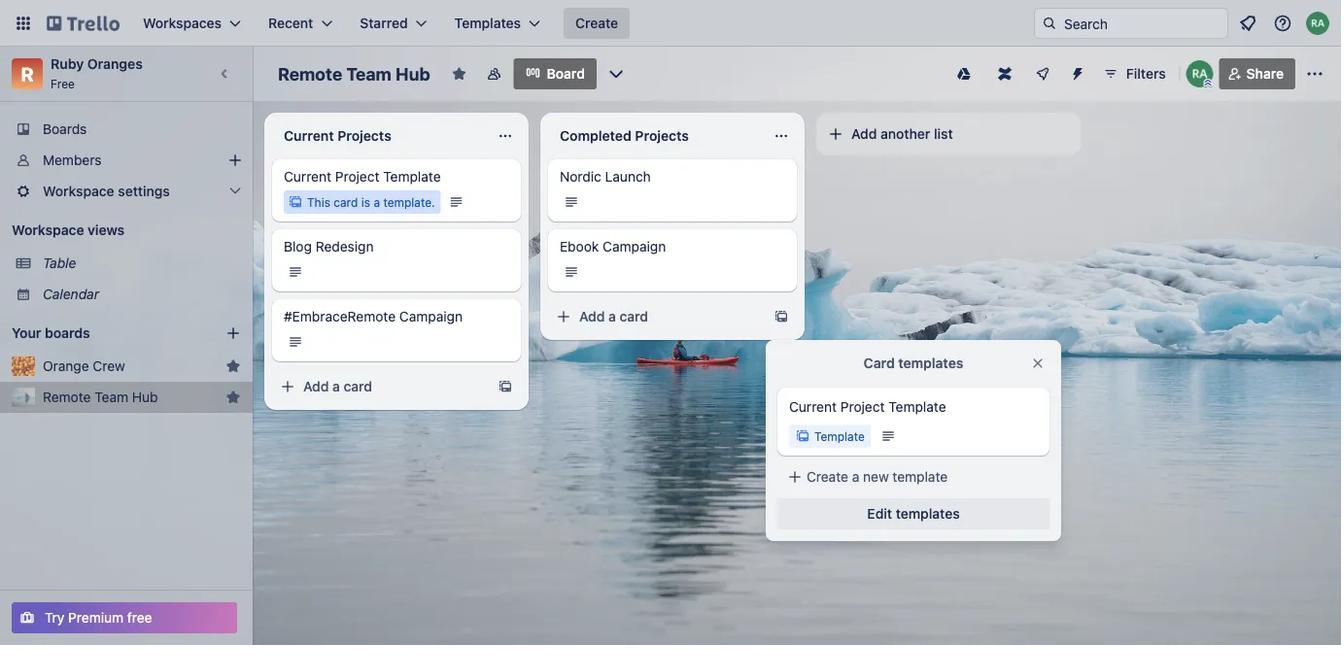 Task type: vqa. For each thing, say whether or not it's contained in the screenshot.
the top the Create
yes



Task type: describe. For each thing, give the bounding box(es) containing it.
calendar
[[43, 286, 99, 302]]

card for nordic launch
[[620, 309, 648, 325]]

redesign
[[316, 239, 374, 255]]

nordic launch link
[[560, 167, 785, 187]]

template.
[[383, 195, 435, 209]]

workspace views
[[12, 222, 124, 238]]

Board name text field
[[268, 58, 440, 89]]

0 horizontal spatial project
[[335, 169, 380, 185]]

a inside button
[[852, 469, 859, 485]]

this card is a template.
[[307, 195, 435, 209]]

board
[[547, 66, 585, 82]]

remote team hub inside button
[[43, 389, 158, 405]]

filters button
[[1097, 58, 1172, 89]]

workspaces button
[[131, 8, 253, 39]]

ruby oranges link
[[51, 56, 143, 72]]

templates for edit templates
[[896, 506, 960, 522]]

members
[[43, 152, 102, 168]]

#embraceremote campaign link
[[284, 307, 509, 327]]

workspace for workspace settings
[[43, 183, 114, 199]]

workspace navigation collapse icon image
[[212, 60, 239, 87]]

premium
[[68, 610, 124, 626]]

members link
[[0, 145, 253, 176]]

table
[[43, 255, 76, 271]]

starred icon image for orange crew
[[225, 359, 241, 374]]

search image
[[1042, 16, 1057, 31]]

this
[[307, 195, 330, 209]]

edit templates
[[867, 506, 960, 522]]

blog redesign
[[284, 239, 374, 255]]

current for current project template link at the left top of page
[[284, 169, 331, 185]]

ebook
[[560, 239, 599, 255]]

1 vertical spatial ruby anderson (rubyanderson7) image
[[1186, 60, 1214, 87]]

customize views image
[[606, 64, 626, 84]]

orange crew button
[[43, 357, 218, 376]]

templates button
[[443, 8, 552, 39]]

add another list button
[[816, 113, 1081, 155]]

card templates
[[864, 355, 963, 371]]

try premium free button
[[12, 603, 237, 634]]

workspace actions menu image
[[220, 287, 235, 302]]

completed projects
[[560, 128, 689, 144]]

blog
[[284, 239, 312, 255]]

hub inside text box
[[396, 63, 430, 84]]

launch
[[605, 169, 651, 185]]

oranges
[[87, 56, 143, 72]]

orange
[[43, 358, 89, 374]]

crew
[[93, 358, 125, 374]]

#embraceremote
[[284, 309, 396, 325]]

open information menu image
[[1273, 14, 1293, 33]]

nordic
[[560, 169, 601, 185]]

campaign for #embraceremote campaign
[[399, 309, 463, 325]]

power ups image
[[1035, 66, 1050, 82]]

list
[[934, 126, 953, 142]]

workspaces
[[143, 15, 222, 31]]

remote team hub button
[[43, 388, 218, 407]]

ebook campaign
[[560, 239, 666, 255]]

r
[[21, 62, 34, 85]]

another
[[881, 126, 930, 142]]

Completed Projects text field
[[548, 121, 762, 152]]

remote inside button
[[43, 389, 91, 405]]

show menu image
[[1305, 64, 1325, 84]]

remote team hub inside text box
[[278, 63, 430, 84]]

primary element
[[0, 0, 1341, 47]]

table link
[[43, 254, 241, 273]]

a down the ebook campaign
[[608, 309, 616, 325]]

0 horizontal spatial current project template
[[284, 169, 441, 185]]

is
[[361, 195, 370, 209]]

0 horizontal spatial template
[[383, 169, 441, 185]]

calendar link
[[43, 285, 210, 304]]

this member is an admin of this board. image
[[1204, 79, 1213, 87]]

share
[[1247, 66, 1284, 82]]

edit
[[867, 506, 892, 522]]

your
[[12, 325, 41, 341]]

r link
[[12, 58, 43, 89]]

add a card for campaign
[[579, 309, 648, 325]]

hub inside button
[[132, 389, 158, 405]]

template
[[893, 469, 948, 485]]

0 vertical spatial card
[[334, 195, 358, 209]]

team inside text box
[[346, 63, 392, 84]]



Task type: locate. For each thing, give the bounding box(es) containing it.
add left another
[[851, 126, 877, 142]]

1 starred icon image from the top
[[225, 359, 241, 374]]

card for current project template
[[344, 379, 372, 395]]

current inside current project template link
[[284, 169, 331, 185]]

close popover image
[[1030, 356, 1046, 371]]

1 vertical spatial add a card button
[[272, 371, 490, 402]]

1 vertical spatial templates
[[896, 506, 960, 522]]

team down the starred
[[346, 63, 392, 84]]

a left new
[[852, 469, 859, 485]]

hub down the orange crew button
[[132, 389, 158, 405]]

create from template… image for redesign
[[498, 379, 513, 395]]

edit templates button
[[777, 499, 1050, 530]]

add
[[851, 126, 877, 142], [579, 309, 605, 325], [303, 379, 329, 395]]

add for nordic launch
[[579, 309, 605, 325]]

2 vertical spatial template
[[814, 430, 865, 443]]

create button
[[564, 8, 630, 39]]

0 vertical spatial project
[[335, 169, 380, 185]]

a
[[374, 195, 380, 209], [608, 309, 616, 325], [332, 379, 340, 395], [852, 469, 859, 485]]

1 vertical spatial create
[[807, 469, 848, 485]]

recent button
[[257, 8, 344, 39]]

campaign
[[603, 239, 666, 255], [399, 309, 463, 325]]

add a card down #embraceremote
[[303, 379, 372, 395]]

2 projects from the left
[[635, 128, 689, 144]]

1 vertical spatial starred icon image
[[225, 390, 241, 405]]

0 horizontal spatial campaign
[[399, 309, 463, 325]]

current project template
[[284, 169, 441, 185], [789, 399, 946, 415]]

remote team hub down the starred
[[278, 63, 430, 84]]

a right is
[[374, 195, 380, 209]]

workspace up the table
[[12, 222, 84, 238]]

template up template.
[[383, 169, 441, 185]]

projects up current project template link at the left top of page
[[337, 128, 391, 144]]

create left new
[[807, 469, 848, 485]]

automation image
[[1062, 58, 1089, 86]]

card down "#embraceremote campaign"
[[344, 379, 372, 395]]

team
[[346, 63, 392, 84], [95, 389, 128, 405]]

workspace settings button
[[0, 176, 253, 207]]

1 vertical spatial remote
[[43, 389, 91, 405]]

2 vertical spatial card
[[344, 379, 372, 395]]

0 horizontal spatial ruby anderson (rubyanderson7) image
[[1186, 60, 1214, 87]]

0 horizontal spatial create from template… image
[[498, 379, 513, 395]]

1 vertical spatial create from template… image
[[498, 379, 513, 395]]

add a card for redesign
[[303, 379, 372, 395]]

add a card button down ebook campaign link
[[548, 301, 766, 332]]

views
[[88, 222, 124, 238]]

remote down orange
[[43, 389, 91, 405]]

2 horizontal spatial template
[[889, 399, 946, 415]]

ruby
[[51, 56, 84, 72]]

0 vertical spatial hub
[[396, 63, 430, 84]]

boards
[[45, 325, 90, 341]]

starred button
[[348, 8, 439, 39]]

projects for completed projects
[[635, 128, 689, 144]]

completed
[[560, 128, 632, 144]]

project up is
[[335, 169, 380, 185]]

add a card button down "#embraceremote campaign"
[[272, 371, 490, 402]]

1 horizontal spatial campaign
[[603, 239, 666, 255]]

1 horizontal spatial current project template
[[789, 399, 946, 415]]

menu
[[210, 281, 241, 308]]

remote down the recent dropdown button
[[278, 63, 342, 84]]

card
[[864, 355, 895, 371]]

1 horizontal spatial ruby anderson (rubyanderson7) image
[[1306, 12, 1329, 35]]

1 horizontal spatial create
[[807, 469, 848, 485]]

ebook campaign link
[[560, 237, 785, 257]]

1 horizontal spatial add a card
[[579, 309, 648, 325]]

template
[[383, 169, 441, 185], [889, 399, 946, 415], [814, 430, 865, 443]]

ruby anderson (rubyanderson7) image
[[1306, 12, 1329, 35], [1186, 60, 1214, 87]]

0 vertical spatial ruby anderson (rubyanderson7) image
[[1306, 12, 1329, 35]]

0 vertical spatial campaign
[[603, 239, 666, 255]]

Search field
[[1057, 9, 1227, 38]]

1 horizontal spatial remote team hub
[[278, 63, 430, 84]]

add a card button for redesign
[[272, 371, 490, 402]]

starred icon image
[[225, 359, 241, 374], [225, 390, 241, 405]]

create up customize views 'icon'
[[575, 15, 618, 31]]

card
[[334, 195, 358, 209], [620, 309, 648, 325], [344, 379, 372, 395]]

2 vertical spatial current
[[789, 399, 837, 415]]

template up new
[[814, 430, 865, 443]]

1 vertical spatial project
[[840, 399, 885, 415]]

current
[[284, 128, 334, 144], [284, 169, 331, 185], [789, 399, 837, 415]]

project down card
[[840, 399, 885, 415]]

#embraceremote campaign
[[284, 309, 463, 325]]

0 vertical spatial templates
[[898, 355, 963, 371]]

card down the ebook campaign
[[620, 309, 648, 325]]

0 vertical spatial add a card button
[[548, 301, 766, 332]]

current project template link
[[284, 167, 509, 187]]

0 horizontal spatial remote team hub
[[43, 389, 158, 405]]

add board image
[[225, 326, 241, 341]]

templates
[[898, 355, 963, 371], [896, 506, 960, 522]]

1 horizontal spatial add
[[579, 309, 605, 325]]

1 vertical spatial card
[[620, 309, 648, 325]]

2 vertical spatial add
[[303, 379, 329, 395]]

free
[[51, 77, 75, 90]]

2 horizontal spatial add
[[851, 126, 877, 142]]

2 starred icon image from the top
[[225, 390, 241, 405]]

current project template up is
[[284, 169, 441, 185]]

campaign down blog redesign link
[[399, 309, 463, 325]]

ruby anderson (rubyanderson7) image right filters
[[1186, 60, 1214, 87]]

1 vertical spatial current project template
[[789, 399, 946, 415]]

0 horizontal spatial team
[[95, 389, 128, 405]]

projects inside current projects text field
[[337, 128, 391, 144]]

campaign for ebook campaign
[[603, 239, 666, 255]]

board link
[[514, 58, 597, 89]]

recent
[[268, 15, 313, 31]]

starred icon image for remote team hub
[[225, 390, 241, 405]]

boards
[[43, 121, 87, 137]]

1 vertical spatial campaign
[[399, 309, 463, 325]]

0 vertical spatial template
[[383, 169, 441, 185]]

templates for card templates
[[898, 355, 963, 371]]

0 horizontal spatial add a card
[[303, 379, 372, 395]]

create a new template button
[[777, 464, 1050, 491]]

try
[[45, 610, 65, 626]]

1 horizontal spatial project
[[840, 399, 885, 415]]

filters
[[1126, 66, 1166, 82]]

current for current projects text field
[[284, 128, 334, 144]]

0 vertical spatial current
[[284, 128, 334, 144]]

ruby anderson (rubyanderson7) image right open information menu 'icon'
[[1306, 12, 1329, 35]]

hub left star or unstar board image
[[396, 63, 430, 84]]

confluence icon image
[[998, 67, 1011, 81]]

0 horizontal spatial add a card button
[[272, 371, 490, 402]]

campaign inside #embraceremote campaign link
[[399, 309, 463, 325]]

0 horizontal spatial projects
[[337, 128, 391, 144]]

back to home image
[[47, 8, 120, 39]]

add another list
[[851, 126, 953, 142]]

1 horizontal spatial create from template… image
[[774, 309, 789, 325]]

hub
[[396, 63, 430, 84], [132, 389, 158, 405]]

current project template down card
[[789, 399, 946, 415]]

add a card
[[579, 309, 648, 325], [303, 379, 372, 395]]

nordic launch
[[560, 169, 651, 185]]

templates
[[455, 15, 521, 31]]

free
[[127, 610, 152, 626]]

0 vertical spatial create from template… image
[[774, 309, 789, 325]]

1 horizontal spatial team
[[346, 63, 392, 84]]

create inside the 'create a new template' button
[[807, 469, 848, 485]]

card left is
[[334, 195, 358, 209]]

templates right card
[[898, 355, 963, 371]]

templates inside button
[[896, 506, 960, 522]]

ruby oranges free
[[51, 56, 143, 90]]

1 horizontal spatial template
[[814, 430, 865, 443]]

workspace visible image
[[487, 66, 502, 82]]

projects inside completed projects text field
[[635, 128, 689, 144]]

create for create
[[575, 15, 618, 31]]

templates down the template
[[896, 506, 960, 522]]

blog redesign link
[[284, 237, 509, 257]]

campaign right the ebook
[[603, 239, 666, 255]]

team inside button
[[95, 389, 128, 405]]

0 vertical spatial current project template
[[284, 169, 441, 185]]

0 horizontal spatial create
[[575, 15, 618, 31]]

add down the ebook
[[579, 309, 605, 325]]

0 vertical spatial starred icon image
[[225, 359, 241, 374]]

0 vertical spatial remote
[[278, 63, 342, 84]]

your boards with 2 items element
[[12, 322, 196, 345]]

create from template… image
[[774, 309, 789, 325], [498, 379, 513, 395]]

0 vertical spatial workspace
[[43, 183, 114, 199]]

campaign inside ebook campaign link
[[603, 239, 666, 255]]

project
[[335, 169, 380, 185], [840, 399, 885, 415]]

workspace settings
[[43, 183, 170, 199]]

try premium free
[[45, 610, 152, 626]]

workspace inside dropdown button
[[43, 183, 114, 199]]

projects for current projects
[[337, 128, 391, 144]]

0 vertical spatial add
[[851, 126, 877, 142]]

0 horizontal spatial add
[[303, 379, 329, 395]]

add down #embraceremote
[[303, 379, 329, 395]]

add for current project template
[[303, 379, 329, 395]]

1 vertical spatial add
[[579, 309, 605, 325]]

0 vertical spatial team
[[346, 63, 392, 84]]

0 horizontal spatial hub
[[132, 389, 158, 405]]

share button
[[1219, 58, 1295, 89]]

your boards
[[12, 325, 90, 341]]

1 vertical spatial hub
[[132, 389, 158, 405]]

1 horizontal spatial remote
[[278, 63, 342, 84]]

workspace for workspace views
[[12, 222, 84, 238]]

settings
[[118, 183, 170, 199]]

star or unstar board image
[[452, 66, 467, 82]]

1 horizontal spatial add a card button
[[548, 301, 766, 332]]

orange crew
[[43, 358, 125, 374]]

boards link
[[0, 114, 253, 145]]

a down #embraceremote
[[332, 379, 340, 395]]

create inside create button
[[575, 15, 618, 31]]

create for create a new template
[[807, 469, 848, 485]]

0 vertical spatial remote team hub
[[278, 63, 430, 84]]

add a card down the ebook campaign
[[579, 309, 648, 325]]

add a card button for campaign
[[548, 301, 766, 332]]

template down card templates in the bottom of the page
[[889, 399, 946, 415]]

remote inside text box
[[278, 63, 342, 84]]

current projects
[[284, 128, 391, 144]]

0 vertical spatial create
[[575, 15, 618, 31]]

current inside current projects text field
[[284, 128, 334, 144]]

Current Projects text field
[[272, 121, 486, 152]]

workspace down members
[[43, 183, 114, 199]]

projects
[[337, 128, 391, 144], [635, 128, 689, 144]]

1 vertical spatial current
[[284, 169, 331, 185]]

workspace
[[43, 183, 114, 199], [12, 222, 84, 238]]

1 horizontal spatial projects
[[635, 128, 689, 144]]

1 vertical spatial remote team hub
[[43, 389, 158, 405]]

remote
[[278, 63, 342, 84], [43, 389, 91, 405]]

new
[[863, 469, 889, 485]]

remote team hub
[[278, 63, 430, 84], [43, 389, 158, 405]]

create a new template
[[807, 469, 948, 485]]

0 notifications image
[[1236, 12, 1260, 35]]

1 vertical spatial workspace
[[12, 222, 84, 238]]

google drive icon image
[[957, 67, 971, 81]]

starred
[[360, 15, 408, 31]]

1 vertical spatial team
[[95, 389, 128, 405]]

1 projects from the left
[[337, 128, 391, 144]]

1 horizontal spatial hub
[[396, 63, 430, 84]]

0 vertical spatial add a card
[[579, 309, 648, 325]]

1 vertical spatial template
[[889, 399, 946, 415]]

create from template… image for campaign
[[774, 309, 789, 325]]

create
[[575, 15, 618, 31], [807, 469, 848, 485]]

1 vertical spatial add a card
[[303, 379, 372, 395]]

projects up nordic launch "link"
[[635, 128, 689, 144]]

0 horizontal spatial remote
[[43, 389, 91, 405]]

add a card button
[[548, 301, 766, 332], [272, 371, 490, 402]]

team down crew
[[95, 389, 128, 405]]

remote team hub down crew
[[43, 389, 158, 405]]



